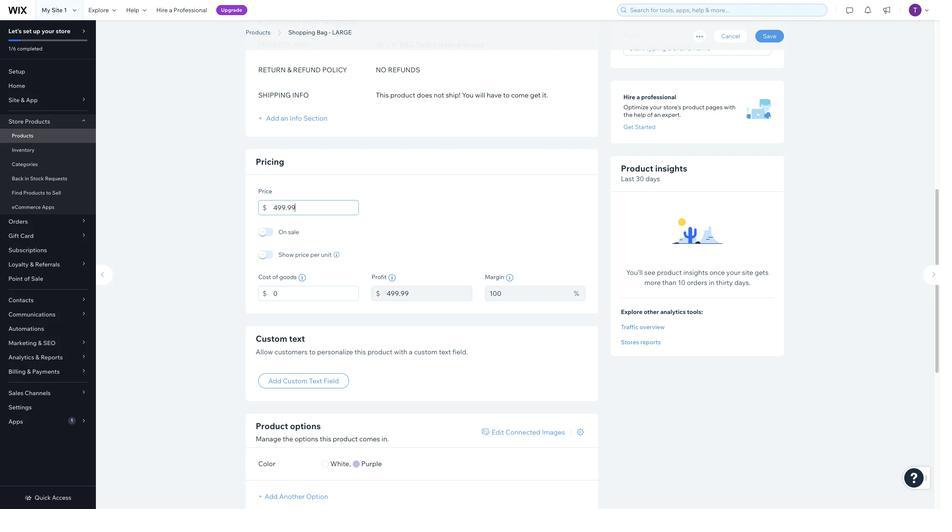 Task type: describe. For each thing, give the bounding box(es) containing it.
see
[[644, 269, 655, 277]]

1 horizontal spatial -
[[352, 18, 357, 37]]

custom inside add custom text field button
[[283, 377, 308, 385]]

inventory link
[[0, 143, 96, 157]]

get
[[530, 91, 541, 99]]

hire for hire a professional
[[156, 6, 168, 14]]

& for analytics
[[35, 354, 39, 361]]

ecommerce apps
[[12, 204, 54, 210]]

with inside optimize your store's product pages with the help of an expert.
[[724, 104, 736, 111]]

other
[[644, 309, 659, 316]]

this inside product options manage the options this product comes in.
[[320, 435, 331, 443]]

overview
[[640, 324, 665, 331]]

products up "inventory"
[[12, 132, 33, 139]]

cotton
[[415, 40, 437, 49]]

to inside custom text allow customers to personalize this product with a custom text field.
[[309, 348, 316, 356]]

traffic
[[621, 324, 639, 331]]

traffic overview
[[621, 324, 665, 331]]

site & app button
[[0, 93, 96, 107]]

Start typing a brand name field
[[626, 41, 768, 55]]

thirty
[[716, 279, 733, 287]]

find products to sell link
[[0, 186, 96, 200]]

the inside product options manage the options this product comes in.
[[283, 435, 293, 443]]

product options manage the options this product comes in.
[[256, 421, 389, 443]]

images
[[542, 428, 565, 437]]

cost
[[258, 273, 271, 281]]

let's set up your store
[[8, 27, 70, 35]]

shopping down additional info sections
[[288, 29, 315, 36]]

you'll
[[626, 269, 643, 277]]

0 horizontal spatial -
[[329, 29, 331, 36]]

upgrade
[[221, 7, 242, 13]]

back in stock requests
[[12, 175, 67, 182]]

tools:
[[687, 309, 703, 316]]

save button
[[755, 30, 784, 42]]

this product does not ship! you will have to come get it.
[[376, 91, 548, 99]]

days.
[[734, 279, 751, 287]]

gift card
[[8, 232, 34, 240]]

custom text allow customers to personalize this product with a custom text field.
[[256, 333, 468, 356]]

stores reports link
[[621, 339, 774, 346]]

of for point of sale
[[24, 275, 30, 283]]

hire for hire a professional
[[624, 94, 635, 101]]

explore other analytics tools:
[[621, 309, 703, 316]]

come
[[511, 91, 529, 99]]

point of sale
[[8, 275, 43, 283]]

channels
[[25, 389, 51, 397]]

brand
[[624, 30, 640, 38]]

info for product info
[[293, 40, 310, 49]]

get started
[[624, 123, 656, 131]]

contacts
[[8, 297, 34, 304]]

optimize
[[624, 104, 648, 111]]

up
[[33, 27, 40, 35]]

upgrade button
[[216, 5, 247, 15]]

show
[[278, 251, 294, 258]]

0 horizontal spatial large
[[332, 29, 352, 36]]

reports
[[41, 354, 63, 361]]

product inside optimize your store's product pages with the help of an expert.
[[683, 104, 704, 111]]

bag
[[400, 40, 414, 49]]

referrals
[[35, 261, 60, 268]]

marketing & seo
[[8, 339, 56, 347]]

your inside you'll see product insights once your site gets more than 10 orders in thirty days.
[[726, 269, 740, 277]]

let's
[[8, 27, 22, 35]]

0 vertical spatial to
[[503, 91, 510, 99]]

help
[[634, 111, 646, 119]]

you
[[462, 91, 474, 99]]

app
[[26, 96, 38, 104]]

return & refund policy
[[258, 65, 347, 74]]

product
[[258, 40, 292, 49]]

price
[[258, 187, 272, 195]]

option
[[306, 493, 328, 501]]

in inside sidebar element
[[25, 175, 29, 182]]

home
[[8, 82, 25, 90]]

hire a professional link
[[151, 0, 212, 20]]

setup link
[[0, 64, 96, 79]]

help
[[126, 6, 139, 14]]

of for cost of goods
[[272, 273, 278, 281]]

personalize
[[317, 348, 353, 356]]

add for add another option
[[265, 493, 278, 501]]

1 horizontal spatial site
[[52, 6, 63, 14]]

custom
[[414, 348, 437, 356]]

billing & payments
[[8, 368, 60, 376]]

orders
[[687, 279, 707, 287]]

the inside optimize your store's product pages with the help of an expert.
[[624, 111, 633, 119]]

this inside custom text allow customers to personalize this product with a custom text field.
[[355, 348, 366, 356]]

add for add custom text field
[[268, 377, 281, 385]]

site inside popup button
[[8, 96, 19, 104]]

purple
[[361, 460, 382, 468]]

text
[[309, 377, 322, 385]]

traffic overview link
[[621, 324, 774, 331]]

not
[[434, 91, 444, 99]]

setup
[[8, 68, 25, 75]]

sidebar element
[[0, 20, 96, 509]]

1/6
[[8, 45, 16, 52]]

customers
[[275, 348, 308, 356]]

expert.
[[662, 111, 681, 119]]

site & app
[[8, 96, 38, 104]]

shopping bag - large form
[[92, 0, 940, 509]]

12"
[[376, 40, 385, 49]]

no
[[376, 65, 387, 74]]

policy
[[322, 65, 347, 74]]

price
[[295, 251, 309, 258]]

orders
[[8, 218, 28, 225]]

info tooltip image for profit
[[388, 274, 396, 282]]

& for billing
[[27, 368, 31, 376]]

subscriptions
[[8, 246, 47, 254]]

insights inside product insights last 30 days
[[655, 163, 687, 174]]

product inside product options manage the options this product comes in.
[[333, 435, 358, 443]]

payments
[[32, 368, 60, 376]]

return
[[258, 65, 286, 74]]

ecommerce apps link
[[0, 200, 96, 215]]

0 horizontal spatial 1
[[64, 6, 67, 14]]

analytics
[[8, 354, 34, 361]]

pages
[[706, 104, 723, 111]]

product info
[[258, 40, 310, 49]]

refund
[[293, 65, 321, 74]]

completed
[[17, 45, 42, 52]]

product for product options
[[256, 421, 288, 432]]

an inside optimize your store's product pages with the help of an expert.
[[654, 111, 661, 119]]



Task type: vqa. For each thing, say whether or not it's contained in the screenshot.
PRODUCT INSIGHTS LAST 30 DAYS
yes



Task type: locate. For each thing, give the bounding box(es) containing it.
requests
[[45, 175, 67, 182]]

product up 30 at the right of the page
[[621, 163, 653, 174]]

products
[[246, 29, 271, 36], [25, 118, 50, 125], [12, 132, 33, 139], [23, 190, 45, 196]]

product insights last 30 days
[[621, 163, 687, 183]]

& right return
[[287, 65, 292, 74]]

add inside add custom text field button
[[268, 377, 281, 385]]

add left another
[[265, 493, 278, 501]]

large down sections
[[332, 29, 352, 36]]

None text field
[[273, 286, 359, 301], [485, 286, 570, 301], [273, 286, 359, 301], [485, 286, 570, 301]]

info for shipping info
[[292, 91, 309, 99]]

2 vertical spatial a
[[409, 348, 413, 356]]

0 horizontal spatial this
[[320, 435, 331, 443]]

explore for explore
[[88, 6, 109, 14]]

a up optimize
[[637, 94, 640, 101]]

edit option link image
[[482, 429, 490, 436]]

1 vertical spatial info
[[292, 91, 309, 99]]

in right back
[[25, 175, 29, 182]]

None text field
[[273, 200, 359, 215], [387, 286, 472, 301], [273, 200, 359, 215], [387, 286, 472, 301]]

custom up 'allow'
[[256, 333, 287, 344]]

my
[[42, 6, 50, 14]]

save
[[763, 32, 776, 40]]

product for product insights
[[621, 163, 653, 174]]

& right billing at the left bottom of the page
[[27, 368, 31, 376]]

add an info section
[[265, 114, 328, 122]]

1 horizontal spatial in
[[709, 279, 714, 287]]

1 horizontal spatial apps
[[42, 204, 54, 210]]

large up x
[[360, 18, 412, 37]]

1
[[64, 6, 67, 14], [71, 418, 73, 424]]

cancel
[[721, 32, 740, 40]]

0 horizontal spatial hire
[[156, 6, 168, 14]]

flavors
[[463, 40, 484, 49]]

0 vertical spatial the
[[624, 111, 633, 119]]

an left "expert."
[[654, 111, 661, 119]]

0 horizontal spatial with
[[394, 348, 407, 356]]

an left info
[[281, 114, 288, 122]]

with right pages
[[724, 104, 736, 111]]

to right the customers
[[309, 348, 316, 356]]

the left "help"
[[624, 111, 633, 119]]

store
[[8, 118, 24, 125]]

last
[[621, 175, 634, 183]]

reports
[[640, 339, 661, 346]]

insights
[[655, 163, 687, 174], [683, 269, 708, 277]]

products link
[[241, 28, 275, 37], [0, 129, 96, 143]]

30
[[636, 175, 644, 183]]

1 horizontal spatial large
[[360, 18, 412, 37]]

of inside optimize your store's product pages with the help of an expert.
[[647, 111, 653, 119]]

site
[[742, 269, 753, 277]]

0 horizontal spatial an
[[281, 114, 288, 122]]

0 vertical spatial products link
[[241, 28, 275, 37]]

1 horizontal spatial text
[[439, 348, 451, 356]]

add inside add another option button
[[265, 493, 278, 501]]

0 vertical spatial in
[[25, 175, 29, 182]]

add down 'allow'
[[268, 377, 281, 385]]

product inside product options manage the options this product comes in.
[[256, 421, 288, 432]]

apps down find products to sell link
[[42, 204, 54, 210]]

products up product
[[246, 29, 271, 36]]

in
[[25, 175, 29, 182], [709, 279, 714, 287]]

an
[[654, 111, 661, 119], [281, 114, 288, 122]]

bag right the info
[[320, 18, 348, 37]]

2 horizontal spatial your
[[726, 269, 740, 277]]

2 vertical spatial add
[[265, 493, 278, 501]]

info tooltip image right margin
[[506, 274, 513, 282]]

a for professional
[[637, 94, 640, 101]]

x
[[387, 40, 390, 49]]

1 vertical spatial products link
[[0, 129, 96, 143]]

1 horizontal spatial an
[[654, 111, 661, 119]]

1 vertical spatial product
[[256, 421, 288, 432]]

sales channels
[[8, 389, 51, 397]]

will
[[475, 91, 485, 99]]

communications button
[[0, 307, 96, 322]]

pricing
[[256, 156, 284, 167]]

products inside find products to sell link
[[23, 190, 45, 196]]

info tooltip image for margin
[[506, 274, 513, 282]]

store products button
[[0, 114, 96, 129]]

info down additional info sections
[[293, 40, 310, 49]]

0 vertical spatial with
[[724, 104, 736, 111]]

& left reports
[[35, 354, 39, 361]]

a inside custom text allow customers to personalize this product with a custom text field.
[[409, 348, 413, 356]]

custom inside custom text allow customers to personalize this product with a custom text field.
[[256, 333, 287, 344]]

add down the shipping
[[266, 114, 279, 122]]

cost of goods
[[258, 273, 297, 281]]

0 vertical spatial add
[[266, 114, 279, 122]]

explore left help
[[88, 6, 109, 14]]

store
[[56, 27, 70, 35]]

site right my
[[52, 6, 63, 14]]

inventory
[[12, 147, 34, 153]]

get started link
[[624, 123, 656, 131]]

$ for %
[[376, 289, 380, 298]]

& for site
[[21, 96, 25, 104]]

1 horizontal spatial hire
[[624, 94, 635, 101]]

0 vertical spatial hire
[[156, 6, 168, 14]]

1 horizontal spatial your
[[650, 104, 662, 111]]

& inside shopping bag - large form
[[287, 65, 292, 74]]

insights up orders
[[683, 269, 708, 277]]

have
[[487, 91, 502, 99]]

info tooltip image right profit
[[388, 274, 396, 282]]

custom left text
[[283, 377, 308, 385]]

0 horizontal spatial info tooltip image
[[388, 274, 396, 282]]

add custom text field
[[268, 377, 339, 385]]

1 right my
[[64, 6, 67, 14]]

products inside shopping bag - large form
[[246, 29, 271, 36]]

your inside sidebar element
[[42, 27, 54, 35]]

text left 'field.'
[[439, 348, 451, 356]]

this right "personalize"
[[355, 348, 366, 356]]

add for add an info section
[[266, 114, 279, 122]]

& inside marketing & seo popup button
[[38, 339, 42, 347]]

1 horizontal spatial the
[[624, 111, 633, 119]]

professional
[[174, 6, 207, 14]]

& inside 'site & app' popup button
[[21, 96, 25, 104]]

loyalty & referrals
[[8, 261, 60, 268]]

marketing
[[8, 339, 37, 347]]

1 vertical spatial this
[[320, 435, 331, 443]]

0 horizontal spatial text
[[289, 333, 305, 344]]

automations
[[8, 325, 44, 333]]

1 vertical spatial explore
[[621, 309, 643, 316]]

1 horizontal spatial product
[[621, 163, 653, 174]]

0 vertical spatial explore
[[88, 6, 109, 14]]

0 horizontal spatial of
[[24, 275, 30, 283]]

stores reports
[[621, 339, 661, 346]]

& for return
[[287, 65, 292, 74]]

products link down the store products
[[0, 129, 96, 143]]

in inside you'll see product insights once your site gets more than 10 orders in thirty days.
[[709, 279, 714, 287]]

0 vertical spatial your
[[42, 27, 54, 35]]

1 inside sidebar element
[[71, 418, 73, 424]]

1 horizontal spatial to
[[309, 348, 316, 356]]

products up ecommerce apps
[[23, 190, 45, 196]]

this up white on the bottom left
[[320, 435, 331, 443]]

explore for explore other analytics tools:
[[621, 309, 643, 316]]

edit
[[492, 428, 504, 437]]

0 vertical spatial a
[[169, 6, 172, 14]]

& inside the billing & payments dropdown button
[[27, 368, 31, 376]]

1 horizontal spatial info tooltip image
[[506, 274, 513, 282]]

$ for on sale
[[262, 203, 267, 212]]

0 horizontal spatial site
[[8, 96, 19, 104]]

shopping up product info
[[246, 18, 317, 37]]

in.
[[382, 435, 389, 443]]

in down once
[[709, 279, 714, 287]]

your right 'up'
[[42, 27, 54, 35]]

8"
[[392, 40, 398, 49]]

product up manage
[[256, 421, 288, 432]]

your up thirty
[[726, 269, 740, 277]]

& right loyalty
[[30, 261, 34, 268]]

1 vertical spatial the
[[283, 435, 293, 443]]

0 horizontal spatial the
[[283, 435, 293, 443]]

you'll see product insights once your site gets more than 10 orders in thirty days.
[[626, 269, 769, 287]]

color
[[258, 460, 275, 468]]

1 vertical spatial hire
[[624, 94, 635, 101]]

& left app
[[21, 96, 25, 104]]

1 vertical spatial your
[[650, 104, 662, 111]]

does
[[417, 91, 432, 99]]

additional
[[258, 19, 301, 25]]

1 horizontal spatial 1
[[71, 418, 73, 424]]

$ down profit
[[376, 289, 380, 298]]

hire inside shopping bag - large form
[[624, 94, 635, 101]]

add custom text field button
[[258, 373, 349, 389]]

2 vertical spatial your
[[726, 269, 740, 277]]

& inside analytics & reports dropdown button
[[35, 354, 39, 361]]

of right "help"
[[647, 111, 653, 119]]

1 vertical spatial insights
[[683, 269, 708, 277]]

bag down the info
[[317, 29, 328, 36]]

2 horizontal spatial to
[[503, 91, 510, 99]]

0 vertical spatial apps
[[42, 204, 54, 210]]

the right manage
[[283, 435, 293, 443]]

0 horizontal spatial your
[[42, 27, 54, 35]]

sale
[[288, 228, 299, 236]]

& for marketing
[[38, 339, 42, 347]]

products inside the store products popup button
[[25, 118, 50, 125]]

add another option button
[[258, 489, 338, 504]]

1 vertical spatial site
[[8, 96, 19, 104]]

your down professional
[[650, 104, 662, 111]]

quick
[[35, 494, 51, 502]]

0 horizontal spatial product
[[256, 421, 288, 432]]

with left custom
[[394, 348, 407, 356]]

1 vertical spatial in
[[709, 279, 714, 287]]

explore up traffic
[[621, 309, 643, 316]]

home link
[[0, 79, 96, 93]]

find products to sell
[[12, 190, 61, 196]]

& for loyalty
[[30, 261, 34, 268]]

a left professional
[[169, 6, 172, 14]]

info
[[290, 114, 302, 122]]

Search for tools, apps, help & more... field
[[628, 4, 824, 16]]

1 vertical spatial options
[[295, 435, 318, 443]]

info up add an info section
[[292, 91, 309, 99]]

1 vertical spatial custom
[[283, 377, 308, 385]]

1 vertical spatial to
[[46, 190, 51, 196]]

ecommerce
[[12, 204, 41, 210]]

set
[[23, 27, 32, 35]]

product
[[621, 163, 653, 174], [256, 421, 288, 432]]

2 horizontal spatial a
[[637, 94, 640, 101]]

sell
[[52, 190, 61, 196]]

add another option
[[265, 493, 328, 501]]

$ down cost at the bottom left of page
[[262, 289, 267, 298]]

$ down price at the top
[[262, 203, 267, 212]]

0 horizontal spatial products link
[[0, 129, 96, 143]]

on sale
[[278, 228, 299, 236]]

of right cost at the bottom left of page
[[272, 273, 278, 281]]

it.
[[542, 91, 548, 99]]

insights up days
[[655, 163, 687, 174]]

per
[[310, 251, 320, 258]]

1/6 completed
[[8, 45, 42, 52]]

hire up optimize
[[624, 94, 635, 101]]

text up the customers
[[289, 333, 305, 344]]

field.
[[452, 348, 468, 356]]

0 vertical spatial 1
[[64, 6, 67, 14]]

2 vertical spatial to
[[309, 348, 316, 356]]

product
[[390, 91, 415, 99], [683, 104, 704, 111], [657, 269, 682, 277], [368, 348, 393, 356], [333, 435, 358, 443]]

of inside point of sale link
[[24, 275, 30, 283]]

info tooltip image
[[388, 274, 396, 282], [506, 274, 513, 282]]

your inside optimize your store's product pages with the help of an expert.
[[650, 104, 662, 111]]

0 vertical spatial options
[[290, 421, 321, 432]]

product inside product insights last 30 days
[[621, 163, 653, 174]]

1 vertical spatial add
[[268, 377, 281, 385]]

1 vertical spatial a
[[637, 94, 640, 101]]

analytics & reports button
[[0, 350, 96, 365]]

0 vertical spatial this
[[355, 348, 366, 356]]

& inside loyalty & referrals popup button
[[30, 261, 34, 268]]

& left 'seo'
[[38, 339, 42, 347]]

2 horizontal spatial of
[[647, 111, 653, 119]]

&
[[287, 65, 292, 74], [21, 96, 25, 104], [30, 261, 34, 268], [38, 339, 42, 347], [35, 354, 39, 361], [27, 368, 31, 376]]

apps down settings
[[8, 418, 23, 426]]

1 horizontal spatial this
[[355, 348, 366, 356]]

0 vertical spatial custom
[[256, 333, 287, 344]]

site down home
[[8, 96, 19, 104]]

with inside custom text allow customers to personalize this product with a custom text field.
[[394, 348, 407, 356]]

0 vertical spatial text
[[289, 333, 305, 344]]

additional info sections
[[258, 19, 357, 25]]

1 horizontal spatial products link
[[241, 28, 275, 37]]

hire right the help button
[[156, 6, 168, 14]]

gift card button
[[0, 229, 96, 243]]

0 horizontal spatial to
[[46, 190, 51, 196]]

analytics
[[660, 309, 686, 316]]

to right have
[[503, 91, 510, 99]]

1 horizontal spatial of
[[272, 273, 278, 281]]

0 vertical spatial product
[[621, 163, 653, 174]]

0 horizontal spatial in
[[25, 175, 29, 182]]

point
[[8, 275, 23, 283]]

natural
[[438, 40, 462, 49]]

a left custom
[[409, 348, 413, 356]]

products right store
[[25, 118, 50, 125]]

0 vertical spatial info
[[293, 40, 310, 49]]

show price per unit
[[278, 251, 332, 258]]

once
[[710, 269, 725, 277]]

1 down settings link
[[71, 418, 73, 424]]

info tooltip image
[[298, 274, 306, 282]]

than
[[662, 279, 676, 287]]

0 horizontal spatial apps
[[8, 418, 23, 426]]

0 vertical spatial site
[[52, 6, 63, 14]]

products link up product
[[241, 28, 275, 37]]

settings
[[8, 404, 32, 411]]

large
[[360, 18, 412, 37], [332, 29, 352, 36]]

contacts button
[[0, 293, 96, 307]]

0 horizontal spatial explore
[[88, 6, 109, 14]]

1 vertical spatial with
[[394, 348, 407, 356]]

0 horizontal spatial a
[[169, 6, 172, 14]]

1 horizontal spatial explore
[[621, 309, 643, 316]]

of left sale
[[24, 275, 30, 283]]

insights inside you'll see product insights once your site gets more than 10 orders in thirty days.
[[683, 269, 708, 277]]

to left sell
[[46, 190, 51, 196]]

1 vertical spatial apps
[[8, 418, 23, 426]]

1 horizontal spatial a
[[409, 348, 413, 356]]

apps
[[42, 204, 54, 210], [8, 418, 23, 426]]

to inside sidebar element
[[46, 190, 51, 196]]

options
[[290, 421, 321, 432], [295, 435, 318, 443]]

1 info tooltip image from the left
[[388, 274, 396, 282]]

explore inside shopping bag - large form
[[621, 309, 643, 316]]

gets
[[755, 269, 769, 277]]

1 vertical spatial text
[[439, 348, 451, 356]]

1 vertical spatial 1
[[71, 418, 73, 424]]

1 horizontal spatial with
[[724, 104, 736, 111]]

help button
[[121, 0, 151, 20]]

shipping info
[[258, 91, 309, 99]]

edit connected images
[[492, 428, 565, 437]]

product inside custom text allow customers to personalize this product with a custom text field.
[[368, 348, 393, 356]]

0 vertical spatial insights
[[655, 163, 687, 174]]

categories
[[12, 161, 38, 167]]

2 info tooltip image from the left
[[506, 274, 513, 282]]

quick access button
[[25, 494, 71, 502]]

a for professional
[[169, 6, 172, 14]]

product inside you'll see product insights once your site gets more than 10 orders in thirty days.
[[657, 269, 682, 277]]



